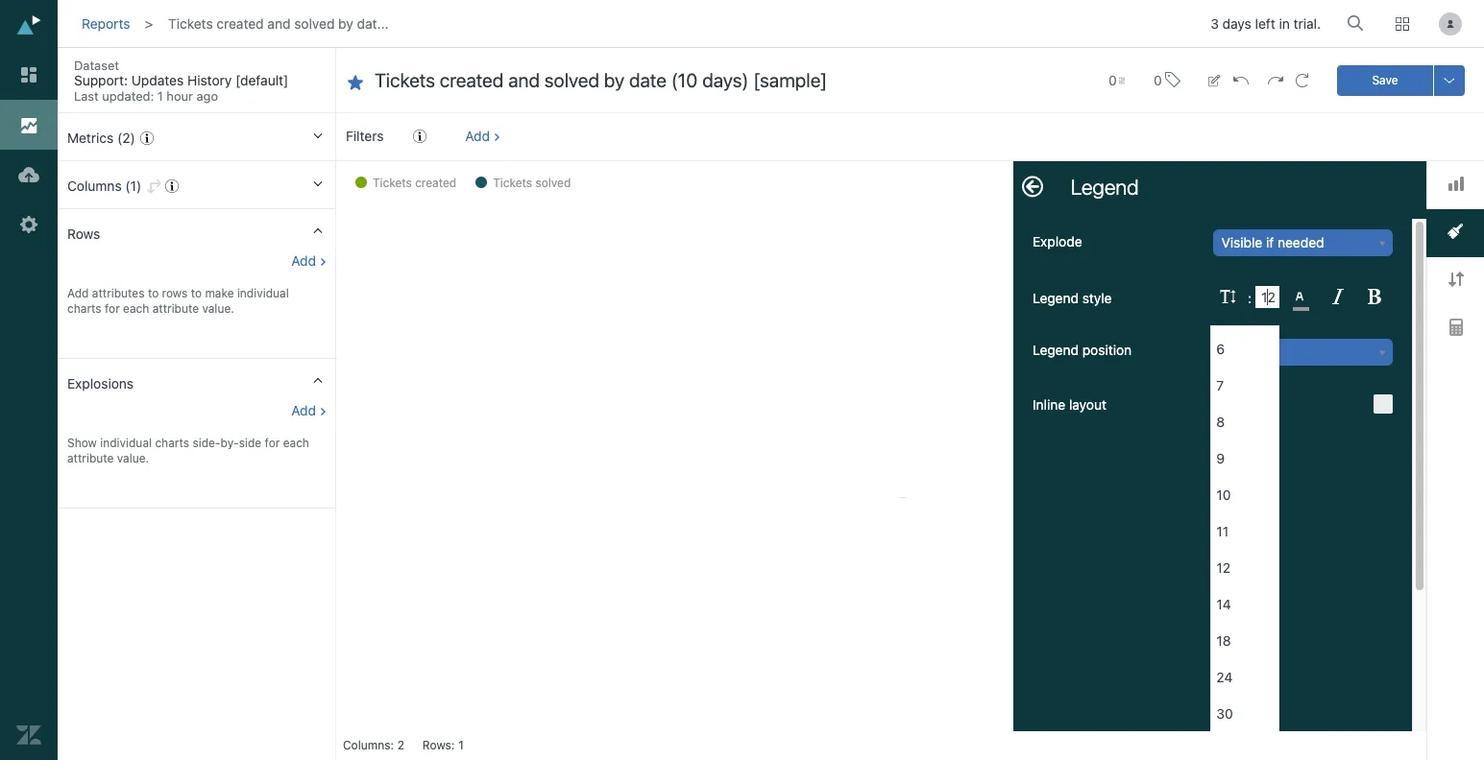 Task type: vqa. For each thing, say whether or not it's contained in the screenshot.
leftmost the attribute
yes



Task type: describe. For each thing, give the bounding box(es) containing it.
dataset support: updates history [default] last updated: 1 hour ago
[[74, 58, 289, 104]]

top link
[[1214, 340, 1392, 365]]

tickets for tickets solved
[[493, 176, 532, 190]]

14
[[1217, 597, 1231, 613]]

0 vertical spatial solved
[[294, 15, 335, 32]]

top
[[1222, 344, 1245, 360]]

legend for legend position
[[1033, 342, 1079, 359]]

visible if needed link
[[1214, 231, 1392, 256]]

admin image
[[16, 212, 41, 237]]

zendesk products image
[[1396, 17, 1410, 31]]

individual inside show individual charts side-by-side for each attribute value.
[[100, 436, 152, 451]]

save group
[[1337, 65, 1465, 96]]

9
[[1217, 451, 1225, 467]]

18
[[1217, 633, 1231, 650]]

rows
[[162, 286, 188, 301]]

rows
[[67, 226, 100, 242]]

legend style
[[1033, 290, 1112, 307]]

columns: 2
[[343, 739, 405, 753]]

attribute inside show individual charts side-by-side for each attribute value.
[[67, 452, 114, 466]]

30
[[1217, 707, 1233, 723]]

position
[[1083, 342, 1132, 359]]

support:
[[74, 72, 128, 88]]

by
[[338, 15, 353, 32]]

calc image
[[1449, 319, 1463, 337]]

created for tickets created and solved by dat...
[[217, 15, 264, 32]]

Search... field
[[1351, 9, 1370, 37]]

days
[[1223, 16, 1252, 32]]

columns:
[[343, 739, 394, 753]]

legend for legend
[[1071, 175, 1139, 200]]

save button
[[1337, 65, 1434, 96]]

1 to from the left
[[148, 286, 159, 301]]

11
[[1217, 524, 1229, 540]]

visible
[[1222, 235, 1263, 251]]

filters
[[346, 128, 384, 144]]

open in-app guide image
[[413, 130, 427, 143]]

left
[[1255, 16, 1276, 32]]

updated:
[[102, 88, 154, 104]]

attribute inside the add attributes to rows to make individual charts for each attribute value.
[[153, 302, 199, 316]]

reports image
[[16, 112, 41, 137]]

tickets for tickets created and solved by dat...
[[168, 15, 213, 32]]

tickets solved
[[493, 176, 571, 190]]

layout
[[1069, 396, 1107, 413]]

dashboard image
[[16, 62, 41, 87]]

save
[[1372, 73, 1399, 87]]

datasets image
[[16, 162, 41, 187]]

style
[[1083, 290, 1112, 307]]

last
[[74, 88, 99, 104]]

(1)
[[125, 178, 141, 194]]

8
[[1217, 414, 1225, 431]]

columns (1)
[[67, 178, 141, 194]]

other options image
[[1442, 73, 1458, 88]]

in
[[1279, 16, 1290, 32]]

legend for legend style
[[1033, 290, 1079, 307]]

history
[[187, 72, 232, 88]]

zendesk image
[[16, 724, 41, 748]]

created for tickets created
[[415, 176, 457, 190]]

0 button
[[1145, 60, 1189, 101]]

trial.
[[1294, 16, 1321, 32]]

attributes
[[92, 286, 145, 301]]



Task type: locate. For each thing, give the bounding box(es) containing it.
tickets created
[[373, 176, 457, 190]]

1 horizontal spatial 0
[[1154, 72, 1162, 88]]

1 inside dataset support: updates history [default] last updated: 1 hour ago
[[157, 88, 163, 104]]

0
[[1109, 72, 1117, 88], [1154, 72, 1162, 88]]

make
[[205, 286, 234, 301]]

columns
[[67, 178, 122, 194]]

7
[[1217, 378, 1224, 394]]

by-
[[221, 436, 239, 451]]

3 days left in trial.
[[1211, 16, 1321, 32]]

arrow left3 image
[[1022, 176, 1043, 197]]

3
[[1211, 16, 1219, 32]]

legend left position
[[1033, 342, 1079, 359]]

[default]
[[235, 72, 289, 88]]

needed
[[1278, 235, 1325, 251]]

0 vertical spatial 1
[[157, 88, 163, 104]]

legend
[[1071, 175, 1139, 200], [1033, 290, 1079, 307], [1033, 342, 1079, 359]]

updates
[[131, 72, 184, 88]]

0 horizontal spatial tickets
[[168, 15, 213, 32]]

add
[[465, 128, 490, 144], [291, 253, 316, 269], [67, 286, 89, 301], [291, 403, 316, 419]]

1 horizontal spatial charts
[[155, 436, 189, 451]]

0 vertical spatial value.
[[202, 302, 234, 316]]

open in-app guide image right (2)
[[140, 132, 154, 145]]

1 horizontal spatial attribute
[[153, 302, 199, 316]]

0 vertical spatial individual
[[237, 286, 289, 301]]

1 horizontal spatial value.
[[202, 302, 234, 316]]

0 inside button
[[1154, 72, 1162, 88]]

1 horizontal spatial open in-app guide image
[[165, 180, 179, 193]]

created left and on the left of the page
[[217, 15, 264, 32]]

individual inside the add attributes to rows to make individual charts for each attribute value.
[[237, 286, 289, 301]]

10
[[1217, 487, 1231, 504]]

None text field
[[375, 68, 1070, 93], [1256, 286, 1280, 309], [375, 68, 1070, 93], [1256, 286, 1280, 309]]

for
[[105, 302, 120, 316], [265, 436, 280, 451]]

value. inside show individual charts side-by-side for each attribute value.
[[117, 452, 149, 466]]

1 vertical spatial each
[[283, 436, 309, 451]]

0 inside popup button
[[1109, 72, 1117, 88]]

and
[[268, 15, 291, 32]]

0 horizontal spatial attribute
[[67, 452, 114, 466]]

to
[[148, 286, 159, 301], [191, 286, 202, 301]]

1 vertical spatial legend
[[1033, 290, 1079, 307]]

1 vertical spatial created
[[415, 176, 457, 190]]

open in-app guide image
[[140, 132, 154, 145], [165, 180, 179, 193]]

explode
[[1033, 233, 1082, 250]]

value. down explosions
[[117, 452, 149, 466]]

graph image
[[1448, 177, 1464, 191]]

0 horizontal spatial value.
[[117, 452, 149, 466]]

add inside the add attributes to rows to make individual charts for each attribute value.
[[67, 286, 89, 301]]

rows:
[[423, 739, 455, 753]]

0 horizontal spatial each
[[123, 302, 149, 316]]

1 vertical spatial open in-app guide image
[[165, 180, 179, 193]]

metrics
[[67, 130, 114, 146]]

open in-app guide image right (1) on the left of the page
[[165, 180, 179, 193]]

for down attributes
[[105, 302, 120, 316]]

1 horizontal spatial to
[[191, 286, 202, 301]]

for right side
[[265, 436, 280, 451]]

visible if needed
[[1222, 235, 1325, 251]]

1 horizontal spatial each
[[283, 436, 309, 451]]

0 horizontal spatial for
[[105, 302, 120, 316]]

(2)
[[117, 130, 135, 146]]

1
[[157, 88, 163, 104], [458, 739, 464, 753]]

1 vertical spatial attribute
[[67, 452, 114, 466]]

individual right the make
[[237, 286, 289, 301]]

0 horizontal spatial individual
[[100, 436, 152, 451]]

2 vertical spatial legend
[[1033, 342, 1079, 359]]

legend left style
[[1033, 290, 1079, 307]]

1 horizontal spatial tickets
[[373, 176, 412, 190]]

legend up explode
[[1071, 175, 1139, 200]]

for inside the add attributes to rows to make individual charts for each attribute value.
[[105, 302, 120, 316]]

0 for 0 popup button
[[1109, 72, 1117, 88]]

1 horizontal spatial 1
[[458, 739, 464, 753]]

explosions
[[67, 376, 134, 392]]

individual
[[237, 286, 289, 301], [100, 436, 152, 451]]

arrows image
[[1448, 272, 1464, 288]]

0 horizontal spatial open in-app guide image
[[140, 132, 154, 145]]

0 right 0 popup button
[[1154, 72, 1162, 88]]

0 button
[[1100, 61, 1134, 99]]

tickets created and solved by dat...
[[168, 15, 389, 32]]

inline
[[1033, 396, 1066, 413]]

add attributes to rows to make individual charts for each attribute value.
[[67, 286, 289, 316]]

to right 'rows'
[[191, 286, 202, 301]]

charts
[[67, 302, 101, 316], [155, 436, 189, 451]]

each inside show individual charts side-by-side for each attribute value.
[[283, 436, 309, 451]]

attribute down 'rows'
[[153, 302, 199, 316]]

charts inside show individual charts side-by-side for each attribute value.
[[155, 436, 189, 451]]

12
[[1217, 560, 1231, 577]]

each down attributes
[[123, 302, 149, 316]]

tickets
[[168, 15, 213, 32], [373, 176, 412, 190], [493, 176, 532, 190]]

0 horizontal spatial created
[[217, 15, 264, 32]]

0 vertical spatial charts
[[67, 302, 101, 316]]

0 vertical spatial attribute
[[153, 302, 199, 316]]

each right side
[[283, 436, 309, 451]]

value. down the make
[[202, 302, 234, 316]]

2
[[398, 739, 405, 753]]

0 vertical spatial each
[[123, 302, 149, 316]]

each
[[123, 302, 149, 316], [283, 436, 309, 451]]

value.
[[202, 302, 234, 316], [117, 452, 149, 466]]

charts inside the add attributes to rows to make individual charts for each attribute value.
[[67, 302, 101, 316]]

individual right show
[[100, 436, 152, 451]]

side
[[239, 436, 262, 451]]

value. inside the add attributes to rows to make individual charts for each attribute value.
[[202, 302, 234, 316]]

24
[[1217, 670, 1233, 686]]

for inside show individual charts side-by-side for each attribute value.
[[265, 436, 280, 451]]

reports
[[82, 15, 130, 32]]

dat...
[[357, 15, 389, 32]]

created down open in-app guide image
[[415, 176, 457, 190]]

0 left 0 button
[[1109, 72, 1117, 88]]

0 horizontal spatial solved
[[294, 15, 335, 32]]

0 vertical spatial legend
[[1071, 175, 1139, 200]]

0 vertical spatial created
[[217, 15, 264, 32]]

1 vertical spatial value.
[[117, 452, 149, 466]]

tickets for tickets created
[[373, 176, 412, 190]]

0 vertical spatial open in-app guide image
[[140, 132, 154, 145]]

0 horizontal spatial charts
[[67, 302, 101, 316]]

1 vertical spatial solved
[[536, 176, 571, 190]]

each inside the add attributes to rows to make individual charts for each attribute value.
[[123, 302, 149, 316]]

0 for 0 button
[[1154, 72, 1162, 88]]

solved
[[294, 15, 335, 32], [536, 176, 571, 190]]

0 horizontal spatial 0
[[1109, 72, 1117, 88]]

2 to from the left
[[191, 286, 202, 301]]

rows: 1
[[423, 739, 464, 753]]

0 horizontal spatial to
[[148, 286, 159, 301]]

2 0 from the left
[[1154, 72, 1162, 88]]

0 vertical spatial for
[[105, 302, 120, 316]]

1 horizontal spatial for
[[265, 436, 280, 451]]

1 vertical spatial individual
[[100, 436, 152, 451]]

1 vertical spatial for
[[265, 436, 280, 451]]

show individual charts side-by-side for each attribute value.
[[67, 436, 309, 466]]

1 left hour
[[157, 88, 163, 104]]

if
[[1266, 235, 1274, 251]]

hour
[[167, 88, 193, 104]]

created
[[217, 15, 264, 32], [415, 176, 457, 190]]

metrics (2)
[[67, 130, 135, 146]]

6
[[1217, 341, 1225, 358]]

show
[[67, 436, 97, 451]]

1 horizontal spatial individual
[[237, 286, 289, 301]]

charts left side- on the bottom left
[[155, 436, 189, 451]]

1 0 from the left
[[1109, 72, 1117, 88]]

legend position
[[1033, 342, 1132, 359]]

combined shape image
[[1448, 224, 1463, 240]]

arrow right14 image
[[319, 62, 336, 80]]

1 vertical spatial 1
[[458, 739, 464, 753]]

2 horizontal spatial tickets
[[493, 176, 532, 190]]

ago
[[197, 88, 218, 104]]

1 horizontal spatial created
[[415, 176, 457, 190]]

6 7 8 9 10
[[1217, 341, 1231, 504]]

0 horizontal spatial 1
[[157, 88, 163, 104]]

side-
[[193, 436, 221, 451]]

:
[[1245, 290, 1256, 307]]

1 horizontal spatial solved
[[536, 176, 571, 190]]

1 right rows:
[[458, 739, 464, 753]]

1 vertical spatial charts
[[155, 436, 189, 451]]

charts down attributes
[[67, 302, 101, 316]]

dataset
[[74, 58, 119, 73]]

attribute down show
[[67, 452, 114, 466]]

attribute
[[153, 302, 199, 316], [67, 452, 114, 466]]

inline layout
[[1033, 396, 1107, 413]]

to left 'rows'
[[148, 286, 159, 301]]



